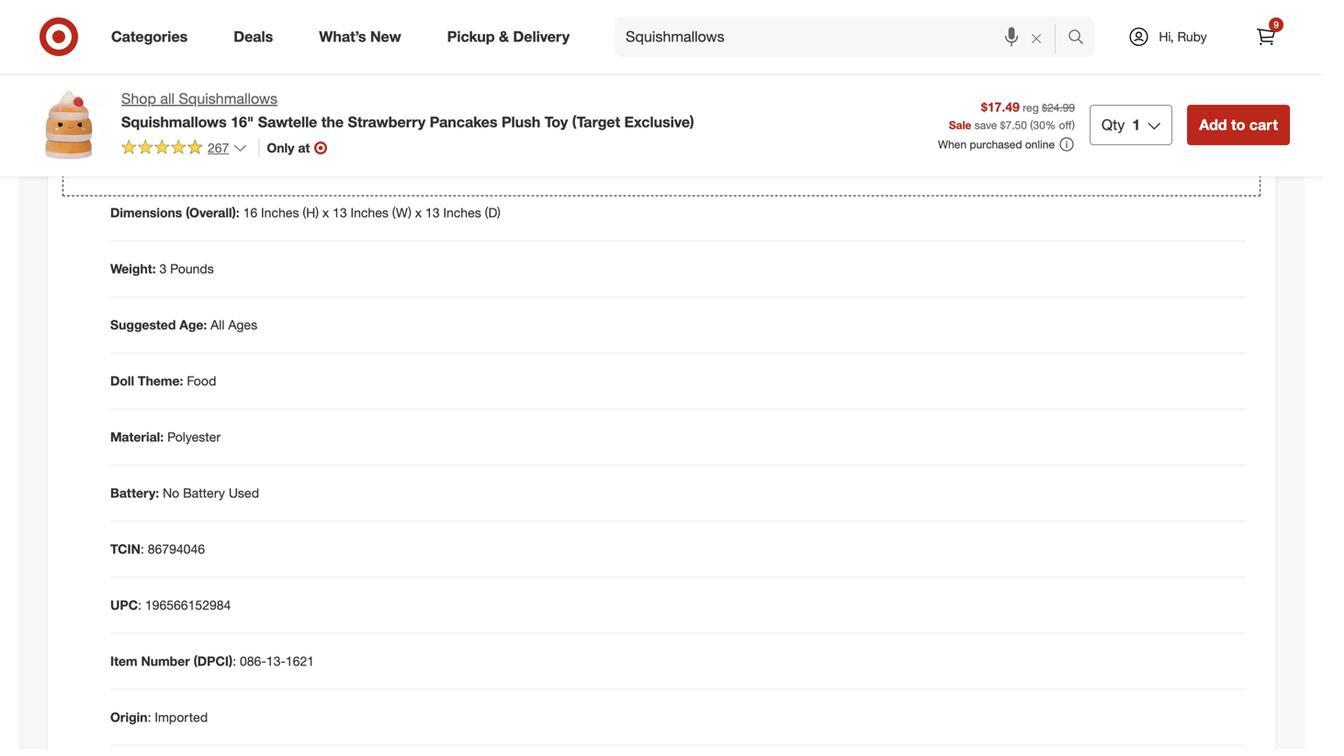Task type: vqa. For each thing, say whether or not it's contained in the screenshot.


Task type: describe. For each thing, give the bounding box(es) containing it.
plush for inch
[[992, 20, 1024, 36]]

squishmallows up 16"
[[179, 90, 278, 108]]

sale
[[949, 118, 972, 132]]

origin : imported
[[110, 709, 208, 725]]

9 link
[[1247, 17, 1287, 57]]

squishmallows up stackables
[[302, 38, 388, 54]]

collectible
[[129, 38, 213, 54]]

$17.49
[[982, 99, 1020, 115]]

)
[[1073, 118, 1075, 132]]

pancakes inside includes: • (1) squishmallows sawtelle the pancakes 16-inch plush
[[885, 20, 941, 36]]

food
[[187, 373, 216, 389]]

•
[[693, 20, 700, 36]]

and
[[285, 57, 306, 73]]

what's new
[[319, 28, 401, 46]]

all
[[211, 317, 225, 333]]

pickup & delivery link
[[432, 17, 593, 57]]

(d)
[[485, 205, 501, 221]]

mystery
[[191, 57, 237, 73]]

material:
[[110, 429, 164, 445]]

(
[[1031, 118, 1034, 132]]

267
[[208, 140, 229, 156]]

doll theme: food
[[110, 373, 216, 389]]

1621
[[286, 653, 314, 669]]

3
[[159, 261, 167, 277]]

ages
[[228, 317, 258, 333]]

086-
[[240, 653, 266, 669]]

1 inches from the left
[[261, 205, 299, 221]]

online
[[1026, 137, 1055, 151]]

includes:
[[693, 2, 745, 18]]

including
[[460, 38, 512, 54]]

look
[[217, 38, 246, 54]]

(1)
[[703, 20, 717, 36]]

when purchased online
[[938, 137, 1055, 151]]

squishmallows down all
[[121, 113, 227, 131]]

strawberry
[[348, 113, 426, 131]]

at
[[298, 140, 310, 156]]

item number (dpci) : 086-13-1621
[[110, 653, 314, 669]]

stackables
[[310, 57, 373, 73]]

inch
[[964, 20, 988, 36]]

other
[[268, 38, 298, 54]]

reg
[[1023, 101, 1039, 115]]

origin
[[110, 709, 148, 725]]

the inside shop all squishmallows squishmallows 16" sawtelle the strawberry pancakes plush toy (target exclusive)
[[322, 113, 344, 131]]

squishmallows inside includes: • (1) squishmallows sawtelle the pancakes 16-inch plush
[[721, 20, 807, 36]]

imported
[[155, 709, 208, 725]]

2 inches from the left
[[351, 205, 389, 221]]

tcin : 86794046
[[110, 541, 205, 557]]

ages:
[[693, 75, 726, 91]]

suggested age: all ages
[[110, 317, 258, 333]]

all
[[160, 90, 175, 108]]

(overall):
[[186, 205, 240, 221]]

toy
[[545, 113, 568, 131]]

weight:
[[110, 261, 156, 277]]

polyester
[[167, 429, 221, 445]]

categories
[[111, 28, 188, 46]]

ruby
[[1178, 28, 1208, 45]]

battery:
[[110, 485, 159, 501]]

shop all squishmallows squishmallows 16" sawtelle the strawberry pancakes plush toy (target exclusive)
[[121, 90, 695, 131]]

hi, ruby
[[1160, 28, 1208, 45]]

86794046
[[148, 541, 205, 557]]

theme:
[[138, 373, 183, 389]]

1
[[1133, 116, 1141, 134]]

extensions,
[[392, 38, 457, 54]]

save
[[975, 118, 998, 132]]

search
[[1060, 29, 1104, 47]]

hi,
[[1160, 28, 1174, 45]]

image of squishmallows 16" sawtelle the strawberry pancakes plush toy (target exclusive) image
[[33, 88, 107, 162]]

: for imported
[[148, 709, 151, 725]]

What can we help you find? suggestions appear below search field
[[615, 17, 1073, 57]]

267 link
[[121, 139, 248, 160]]

dimensions (overall): 16 inches (h) x 13 inches (w) x 13 inches (d)
[[110, 205, 501, 221]]

squishmallows down extensions,
[[394, 57, 481, 73]]

off
[[1059, 118, 1073, 132]]

delivery
[[513, 28, 570, 46]]

plush for pancakes
[[502, 113, 541, 131]]

when
[[938, 137, 967, 151]]

shop
[[121, 90, 156, 108]]



Task type: locate. For each thing, give the bounding box(es) containing it.
the left strawberry
[[322, 113, 344, 131]]

(h)
[[303, 205, 319, 221]]

: for 196566152984
[[138, 597, 142, 613]]

by
[[377, 57, 391, 73]]

deals
[[234, 28, 273, 46]]

1 horizontal spatial inches
[[351, 205, 389, 221]]

the
[[863, 20, 881, 36], [322, 113, 344, 131]]

1 horizontal spatial 13
[[426, 205, 440, 221]]

plush left the toy
[[502, 113, 541, 131]]

inches
[[261, 205, 299, 221], [351, 205, 389, 221], [443, 205, 482, 221]]

used
[[229, 485, 259, 501]]

0 horizontal spatial 13
[[333, 205, 347, 221]]

2 horizontal spatial inches
[[443, 205, 482, 221]]

what's new link
[[304, 17, 424, 57]]

only
[[267, 140, 295, 156]]

13
[[333, 205, 347, 221], [426, 205, 440, 221]]

16-
[[944, 20, 964, 36]]

(dpci)
[[194, 653, 233, 669]]

1 vertical spatial sawtelle
[[258, 113, 317, 131]]

tcin
[[110, 541, 141, 557]]

16
[[243, 205, 258, 221]]

specifications
[[110, 156, 228, 177]]

qty 1
[[1102, 116, 1141, 134]]

only at
[[267, 140, 310, 156]]

material: polyester
[[110, 429, 221, 445]]

plush
[[992, 20, 1024, 36], [502, 113, 541, 131]]

suggested
[[110, 317, 176, 333]]

: left imported at the left of the page
[[148, 709, 151, 725]]

pancakes right strawberry
[[430, 113, 498, 131]]

0 horizontal spatial pancakes
[[430, 113, 498, 131]]

pickup
[[447, 28, 495, 46]]

1 13 from the left
[[333, 205, 347, 221]]

: left 086-
[[233, 653, 236, 669]]

1 horizontal spatial sawtelle
[[811, 20, 860, 36]]

inches left (d)
[[443, 205, 482, 221]]

%
[[1046, 118, 1056, 132]]

the left 16-
[[863, 20, 881, 36]]

to
[[1232, 116, 1246, 134]]

1 horizontal spatial the
[[863, 20, 881, 36]]

purchased
[[970, 137, 1023, 151]]

: for 86794046
[[141, 541, 144, 557]]

pancakes inside shop all squishmallows squishmallows 16" sawtelle the strawberry pancakes plush toy (target exclusive)
[[430, 113, 498, 131]]

plush inside shop all squishmallows squishmallows 16" sawtelle the strawberry pancakes plush toy (target exclusive)
[[502, 113, 541, 131]]

30
[[1034, 118, 1046, 132]]

196566152984
[[145, 597, 231, 613]]

number
[[141, 653, 190, 669]]

categories link
[[96, 17, 211, 57]]

doll
[[110, 373, 134, 389]]

0 horizontal spatial inches
[[261, 205, 299, 221]]

cart
[[1250, 116, 1279, 134]]

exclusive)
[[625, 113, 695, 131]]

1 horizontal spatial x
[[415, 205, 422, 221]]

inches left (w)
[[351, 205, 389, 221]]

sawtelle inside shop all squishmallows squishmallows 16" sawtelle the strawberry pancakes plush toy (target exclusive)
[[258, 113, 317, 131]]

(target
[[572, 113, 621, 131]]

1 x from the left
[[323, 205, 329, 221]]

16"
[[231, 113, 254, 131]]

includes: • (1) squishmallows sawtelle the pancakes 16-inch plush
[[693, 2, 1024, 36]]

$17.49 reg $24.99 sale save $ 7.50 ( 30 % off )
[[949, 99, 1075, 132]]

upc : 196566152984
[[110, 597, 231, 613]]

add
[[1200, 116, 1228, 134]]

x right (h)
[[323, 205, 329, 221]]

2 x from the left
[[415, 205, 422, 221]]

the inside includes: • (1) squishmallows sawtelle the pancakes 16-inch plush
[[863, 20, 881, 36]]

1 horizontal spatial plush
[[992, 20, 1024, 36]]

0 vertical spatial sawtelle
[[811, 20, 860, 36]]

7.50
[[1006, 118, 1028, 132]]

age:
[[179, 317, 207, 333]]

9
[[1274, 19, 1279, 30]]

: left '86794046'
[[141, 541, 144, 557]]

13 right (h)
[[333, 205, 347, 221]]

1 vertical spatial plush
[[502, 113, 541, 131]]

flipamallows,
[[516, 38, 595, 54]]

13 right (w)
[[426, 205, 440, 221]]

0 horizontal spatial sawtelle
[[258, 113, 317, 131]]

battery
[[183, 485, 225, 501]]

:
[[141, 541, 144, 557], [138, 597, 142, 613], [233, 653, 236, 669], [148, 709, 151, 725]]

0 horizontal spatial x
[[323, 205, 329, 221]]

0 vertical spatial the
[[863, 20, 881, 36]]

0 vertical spatial pancakes
[[885, 20, 941, 36]]

: left 196566152984
[[138, 597, 142, 613]]

(w)
[[392, 205, 412, 221]]

collectible look for other squishmallows extensions, including flipamallows, hugmees, mystery squad, and stackables by squishmallows
[[129, 38, 595, 73]]

squishmallows
[[721, 20, 807, 36], [302, 38, 388, 54], [394, 57, 481, 73], [179, 90, 278, 108], [121, 113, 227, 131]]

hugmees,
[[129, 57, 187, 73]]

add to cart
[[1200, 116, 1279, 134]]

pancakes
[[885, 20, 941, 36], [430, 113, 498, 131]]

what's
[[319, 28, 366, 46]]

1 horizontal spatial pancakes
[[885, 20, 941, 36]]

sawtelle inside includes: • (1) squishmallows sawtelle the pancakes 16-inch plush
[[811, 20, 860, 36]]

$
[[1001, 118, 1006, 132]]

3 inches from the left
[[443, 205, 482, 221]]

squishmallows down includes: on the right top
[[721, 20, 807, 36]]

x right (w)
[[415, 205, 422, 221]]

1 vertical spatial pancakes
[[430, 113, 498, 131]]

no
[[163, 485, 179, 501]]

$24.99
[[1042, 101, 1075, 115]]

battery: no battery used
[[110, 485, 259, 501]]

0 vertical spatial plush
[[992, 20, 1024, 36]]

0 horizontal spatial the
[[322, 113, 344, 131]]

inches right 16 on the left of page
[[261, 205, 299, 221]]

&
[[499, 28, 509, 46]]

dimensions
[[110, 205, 182, 221]]

13-
[[266, 653, 286, 669]]

pounds
[[170, 261, 214, 277]]

1 vertical spatial the
[[322, 113, 344, 131]]

plush inside includes: • (1) squishmallows sawtelle the pancakes 16-inch plush
[[992, 20, 1024, 36]]

2 13 from the left
[[426, 205, 440, 221]]

search button
[[1060, 17, 1104, 61]]

0 horizontal spatial plush
[[502, 113, 541, 131]]

qty
[[1102, 116, 1125, 134]]

plush right inch
[[992, 20, 1024, 36]]

deals link
[[218, 17, 296, 57]]

weight: 3 pounds
[[110, 261, 214, 277]]

pancakes left 16-
[[885, 20, 941, 36]]

add to cart button
[[1188, 105, 1291, 145]]



